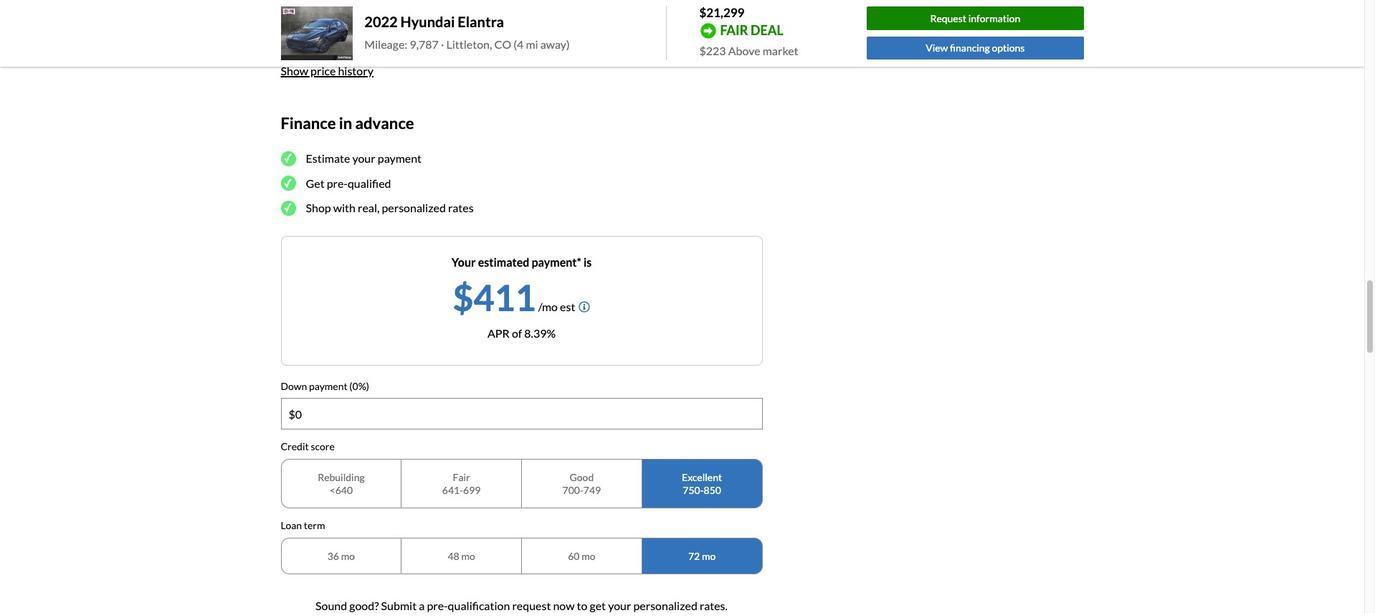 Task type: vqa. For each thing, say whether or not it's contained in the screenshot.
I need to revise the information I've already submitted.
no



Task type: describe. For each thing, give the bounding box(es) containing it.
view
[[926, 42, 949, 54]]

60
[[568, 550, 580, 562]]

641-
[[443, 484, 463, 496]]

good 700-749
[[563, 471, 601, 496]]

1 vertical spatial payment
[[309, 380, 348, 392]]

to
[[577, 599, 588, 613]]

rates.
[[700, 599, 728, 613]]

view financing options button
[[867, 37, 1084, 60]]

of
[[512, 326, 522, 340]]

shop with real, personalized rates
[[306, 201, 474, 215]]

shop
[[306, 201, 331, 215]]

$223 above market
[[700, 43, 799, 57]]

deal
[[751, 22, 784, 38]]

cargurus
[[382, 26, 432, 39]]

qualified
[[348, 176, 391, 190]]

finance
[[281, 113, 336, 132]]

show price history link
[[281, 64, 374, 77]]

mo for 36 mo
[[341, 550, 355, 562]]

info circle image
[[579, 301, 591, 312]]

get pre-qualified
[[306, 176, 391, 190]]

credit
[[281, 441, 309, 453]]

request information
[[931, 12, 1021, 24]]

view financing options
[[926, 42, 1025, 54]]

850
[[704, 484, 722, 496]]

get
[[306, 176, 325, 190]]

away)
[[541, 38, 570, 51]]

2 days from the top
[[342, 26, 365, 39]]

· inside 37 days at this dealership 37 days on cargurus · 0 saves
[[434, 26, 437, 39]]

699
[[463, 484, 481, 496]]

fair
[[453, 471, 470, 484]]

sound
[[316, 599, 347, 613]]

history
[[338, 64, 374, 77]]

Down payment (0%) text field
[[282, 399, 762, 429]]

37 days at this dealership image
[[287, 11, 310, 33]]

9,787
[[410, 38, 439, 51]]

mileage:
[[365, 38, 408, 51]]

2022 hyundai elantra image
[[281, 6, 353, 60]]

60 mo
[[568, 550, 596, 562]]

est
[[560, 300, 576, 313]]

submit
[[381, 599, 417, 613]]

loan term
[[281, 520, 325, 532]]

36 mo
[[328, 550, 355, 562]]

excellent
[[682, 471, 723, 484]]

sound good? submit a pre-qualification request now to get your personalized rates.
[[316, 599, 728, 613]]

good
[[570, 471, 594, 484]]

options
[[992, 42, 1025, 54]]

(0%)
[[350, 380, 369, 392]]

2022 hyundai elantra mileage: 9,787 · littleton, co (4 mi away)
[[365, 13, 570, 51]]

a
[[419, 599, 425, 613]]

mo for 60 mo
[[582, 550, 596, 562]]

mo for 72 mo
[[702, 550, 716, 562]]

fair 641-699
[[443, 471, 481, 496]]

(4
[[514, 38, 524, 51]]

36
[[328, 550, 339, 562]]

get
[[590, 599, 606, 613]]

dealership
[[402, 8, 456, 22]]

estimate your payment
[[306, 151, 422, 165]]

qualification
[[448, 599, 510, 613]]

apr of 8.39%
[[488, 326, 556, 340]]

2022
[[365, 13, 398, 30]]

0 horizontal spatial pre-
[[327, 176, 348, 190]]

on
[[367, 26, 380, 39]]

real,
[[358, 201, 380, 215]]

1 horizontal spatial your
[[608, 599, 632, 613]]

fair deal
[[721, 22, 784, 38]]

0
[[439, 26, 446, 39]]

8.39%
[[525, 326, 556, 340]]

rates
[[448, 201, 474, 215]]

request information button
[[867, 7, 1084, 30]]

finance in advance
[[281, 113, 414, 132]]

good?
[[350, 599, 379, 613]]

fair
[[721, 22, 749, 38]]

2 37 from the top
[[327, 26, 340, 39]]

loan
[[281, 520, 302, 532]]

700-
[[563, 484, 584, 496]]

48
[[448, 550, 460, 562]]



Task type: locate. For each thing, give the bounding box(es) containing it.
750-
[[683, 484, 704, 496]]

48 mo
[[448, 550, 475, 562]]

estimated
[[478, 255, 530, 269]]

request
[[513, 599, 551, 613]]

mo right the 48
[[462, 550, 475, 562]]

this
[[381, 8, 400, 22]]

your estimated payment* is
[[452, 255, 592, 269]]

pre-
[[327, 176, 348, 190], [427, 599, 448, 613]]

0 vertical spatial payment
[[378, 151, 422, 165]]

payment left (0%) on the bottom
[[309, 380, 348, 392]]

37
[[327, 8, 340, 22], [327, 26, 340, 39]]

mo right the 36
[[341, 550, 355, 562]]

days left on
[[342, 26, 365, 39]]

$411 /mo est
[[453, 276, 576, 319]]

above
[[729, 43, 761, 57]]

co
[[495, 38, 512, 51]]

1 vertical spatial pre-
[[427, 599, 448, 613]]

your
[[452, 255, 476, 269]]

1 37 from the top
[[327, 8, 340, 22]]

credit score
[[281, 441, 335, 453]]

37 days at this dealership image
[[281, 5, 315, 39]]

with
[[333, 201, 356, 215]]

price
[[311, 64, 336, 77]]

0 horizontal spatial payment
[[309, 380, 348, 392]]

personalized left rates.
[[634, 599, 698, 613]]

your right get
[[608, 599, 632, 613]]

1 vertical spatial 37
[[327, 26, 340, 39]]

pre- right get at top
[[327, 176, 348, 190]]

0 vertical spatial days
[[342, 8, 366, 22]]

1 mo from the left
[[341, 550, 355, 562]]

0 horizontal spatial ·
[[434, 26, 437, 39]]

1 horizontal spatial ·
[[441, 38, 444, 51]]

4 mo from the left
[[702, 550, 716, 562]]

payment*
[[532, 255, 582, 269]]

market
[[763, 43, 799, 57]]

/mo
[[539, 300, 558, 313]]

littleton,
[[447, 38, 492, 51]]

· inside 2022 hyundai elantra mileage: 9,787 · littleton, co (4 mi away)
[[441, 38, 444, 51]]

37 days at this dealership 37 days on cargurus · 0 saves
[[327, 8, 475, 39]]

0 vertical spatial personalized
[[382, 201, 446, 215]]

1 horizontal spatial pre-
[[427, 599, 448, 613]]

·
[[434, 26, 437, 39], [441, 38, 444, 51]]

mo right 72
[[702, 550, 716, 562]]

mi
[[526, 38, 539, 51]]

days left the at
[[342, 8, 366, 22]]

advance
[[356, 113, 414, 132]]

pre- right a
[[427, 599, 448, 613]]

rebuilding
[[318, 471, 365, 484]]

1 horizontal spatial payment
[[378, 151, 422, 165]]

$21,299
[[700, 5, 745, 20]]

mo for 48 mo
[[462, 550, 475, 562]]

rebuilding <640
[[318, 471, 365, 496]]

72
[[689, 550, 700, 562]]

is
[[584, 255, 592, 269]]

0 vertical spatial pre-
[[327, 176, 348, 190]]

<640
[[330, 484, 353, 496]]

in
[[339, 113, 352, 132]]

0 horizontal spatial your
[[353, 151, 376, 165]]

mo right the 60
[[582, 550, 596, 562]]

excellent 750-850
[[682, 471, 723, 496]]

· left 0
[[434, 26, 437, 39]]

at
[[368, 8, 378, 22]]

your up qualified
[[353, 151, 376, 165]]

1 horizontal spatial personalized
[[634, 599, 698, 613]]

$223
[[700, 43, 726, 57]]

2 mo from the left
[[462, 550, 475, 562]]

show
[[281, 64, 309, 77]]

749
[[584, 484, 601, 496]]

payment down advance
[[378, 151, 422, 165]]

3 mo from the left
[[582, 550, 596, 562]]

show price history
[[281, 64, 374, 77]]

0 horizontal spatial personalized
[[382, 201, 446, 215]]

0 vertical spatial 37
[[327, 8, 340, 22]]

1 days from the top
[[342, 8, 366, 22]]

1 vertical spatial personalized
[[634, 599, 698, 613]]

1 vertical spatial days
[[342, 26, 365, 39]]

score
[[311, 441, 335, 453]]

0 vertical spatial your
[[353, 151, 376, 165]]

financing
[[951, 42, 991, 54]]

request
[[931, 12, 967, 24]]

estimate
[[306, 151, 350, 165]]

now
[[553, 599, 575, 613]]

days
[[342, 8, 366, 22], [342, 26, 365, 39]]

information
[[969, 12, 1021, 24]]

payment
[[378, 151, 422, 165], [309, 380, 348, 392]]

personalized
[[382, 201, 446, 215], [634, 599, 698, 613]]

term
[[304, 520, 325, 532]]

personalized right "real,"
[[382, 201, 446, 215]]

down
[[281, 380, 307, 392]]

mo
[[341, 550, 355, 562], [462, 550, 475, 562], [582, 550, 596, 562], [702, 550, 716, 562]]

saves
[[448, 26, 475, 39]]

1 vertical spatial your
[[608, 599, 632, 613]]

hyundai
[[401, 13, 455, 30]]

· right 9,787 in the top left of the page
[[441, 38, 444, 51]]

72 mo
[[689, 550, 716, 562]]

apr
[[488, 326, 510, 340]]



